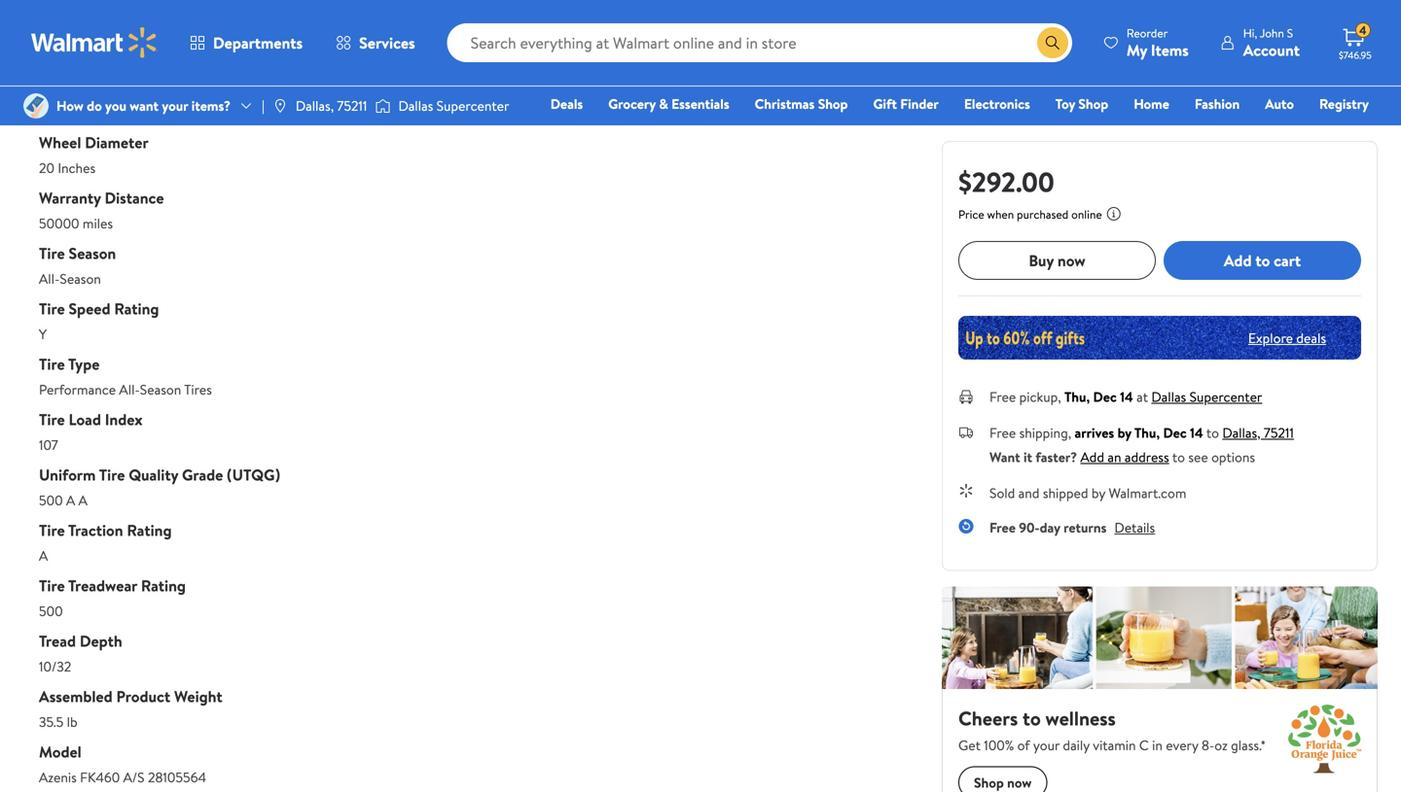 Task type: vqa. For each thing, say whether or not it's contained in the screenshot.
left 75211
yes



Task type: describe. For each thing, give the bounding box(es) containing it.
price
[[958, 206, 984, 223]]

deals
[[550, 94, 583, 113]]

walmart+
[[1311, 122, 1369, 141]]

thu, inside free shipping, arrives by thu, dec 14 to dallas, 75211 want it faster? add an address to see options
[[1134, 424, 1160, 443]]

walmart+ link
[[1302, 121, 1378, 142]]

registry
[[1319, 94, 1369, 113]]

index
[[105, 409, 143, 430]]

2 vertical spatial season
[[140, 380, 181, 399]]

0 horizontal spatial to
[[1172, 448, 1185, 467]]

treadwear
[[68, 575, 137, 597]]

christmas shop
[[755, 94, 848, 113]]

details
[[1114, 519, 1155, 538]]

hi, john s account
[[1243, 25, 1300, 61]]

model
[[39, 742, 81, 763]]

electronics link
[[955, 93, 1039, 114]]

walmart image
[[31, 27, 158, 58]]

75211 inside free shipping, arrives by thu, dec 14 to dallas, 75211 want it faster? add an address to see options
[[1264, 424, 1294, 443]]

items
[[1151, 39, 1189, 61]]

auto
[[1265, 94, 1294, 113]]

one
[[1220, 122, 1249, 141]]

2 vertical spatial rating
[[141, 575, 186, 597]]

free shipping, arrives by thu, dec 14 to dallas, 75211 want it faster? add an address to see options
[[989, 424, 1294, 467]]

0 horizontal spatial supercenter
[[437, 96, 509, 115]]

90-
[[1019, 519, 1040, 538]]

options
[[1211, 448, 1255, 467]]

miles
[[83, 214, 113, 233]]

grocery & essentials
[[608, 94, 729, 113]]

35
[[39, 103, 54, 122]]

do
[[87, 96, 102, 115]]

 image for how do you want your items?
[[23, 93, 49, 119]]

toy shop
[[1055, 94, 1108, 113]]

and
[[1018, 484, 1040, 503]]

it
[[1024, 448, 1032, 467]]

28105564
[[148, 768, 206, 787]]

address
[[1125, 448, 1169, 467]]

2 horizontal spatial a
[[78, 491, 87, 510]]

how do you want your items?
[[56, 96, 231, 115]]

an
[[1108, 448, 1121, 467]]

dec inside free shipping, arrives by thu, dec 14 to dallas, 75211 want it faster? add an address to see options
[[1163, 424, 1187, 443]]

auto link
[[1256, 93, 1303, 114]]

reorder my items
[[1127, 25, 1189, 61]]

grade
[[182, 464, 223, 486]]

you
[[105, 96, 126, 115]]

faster?
[[1036, 448, 1077, 467]]

online
[[1071, 206, 1102, 223]]

add to cart button
[[1164, 241, 1361, 280]]

1 vertical spatial to
[[1206, 424, 1219, 443]]

1 500 from the top
[[39, 491, 63, 510]]

0 vertical spatial dallas,
[[296, 96, 334, 115]]

cart
[[1274, 250, 1301, 271]]

purchased
[[1017, 206, 1069, 223]]

debit
[[1252, 122, 1286, 141]]

grocery & essentials link
[[600, 93, 738, 114]]

sold
[[989, 484, 1015, 503]]

dallas, inside free shipping, arrives by thu, dec 14 to dallas, 75211 want it faster? add an address to see options
[[1222, 424, 1261, 443]]

0 horizontal spatial 75211
[[337, 96, 367, 115]]

explore deals link
[[1240, 321, 1334, 355]]

1 vertical spatial season
[[60, 269, 101, 288]]

dallas supercenter button
[[1151, 388, 1262, 407]]

price when purchased online
[[958, 206, 1102, 223]]

shop for christmas shop
[[818, 94, 848, 113]]

gift finder
[[873, 94, 939, 113]]

reorder
[[1127, 25, 1168, 41]]

home link
[[1125, 93, 1178, 114]]

buy now button
[[958, 241, 1156, 280]]

departments button
[[173, 19, 319, 66]]

speed
[[69, 298, 110, 319]]

mm
[[65, 48, 88, 67]]

tire up 305
[[39, 21, 65, 42]]

shipping,
[[1019, 424, 1071, 443]]

|
[[262, 96, 264, 115]]

walmart.com
[[1109, 484, 1186, 503]]

returns
[[1064, 519, 1107, 538]]

christmas
[[755, 94, 815, 113]]

tire left traction
[[39, 520, 65, 541]]

gift
[[873, 94, 897, 113]]

tire left 'treadwear'
[[39, 575, 65, 597]]

305
[[39, 48, 62, 67]]

y
[[39, 325, 47, 344]]

john
[[1260, 25, 1284, 41]]

deals link
[[542, 93, 592, 114]]

deals
[[1296, 329, 1326, 348]]

pickup,
[[1019, 388, 1061, 407]]

0 vertical spatial rating
[[114, 298, 159, 319]]

dallas supercenter
[[398, 96, 509, 115]]

lb
[[67, 713, 77, 732]]

add an address button
[[1080, 448, 1169, 467]]

free 90-day returns details
[[989, 519, 1155, 538]]

services button
[[319, 19, 432, 66]]

wheel
[[39, 132, 81, 153]]

4
[[1359, 22, 1367, 39]]

hi,
[[1243, 25, 1257, 41]]

dallas, 75211 button
[[1222, 424, 1294, 443]]



Task type: locate. For each thing, give the bounding box(es) containing it.
supercenter
[[437, 96, 509, 115], [1190, 388, 1262, 407]]

by up add an address button
[[1117, 424, 1131, 443]]

see
[[1188, 448, 1208, 467]]

legal information image
[[1106, 206, 1122, 222]]

season up speed
[[60, 269, 101, 288]]

now
[[1057, 250, 1085, 271]]

traction
[[68, 520, 123, 541]]

0 horizontal spatial by
[[1092, 484, 1105, 503]]

up to sixty percent off deals. shop now. image
[[958, 316, 1361, 360]]

arrives
[[1075, 424, 1114, 443]]

by inside free shipping, arrives by thu, dec 14 to dallas, 75211 want it faster? add an address to see options
[[1117, 424, 1131, 443]]

2 horizontal spatial to
[[1255, 250, 1270, 271]]

0 vertical spatial by
[[1117, 424, 1131, 443]]

0 horizontal spatial  image
[[23, 93, 49, 119]]

0 horizontal spatial shop
[[818, 94, 848, 113]]

rating right speed
[[114, 298, 159, 319]]

christmas shop link
[[746, 93, 857, 114]]

1 vertical spatial rating
[[127, 520, 172, 541]]

tire left quality
[[99, 464, 125, 486]]

season left tires
[[140, 380, 181, 399]]

0 horizontal spatial dallas,
[[296, 96, 334, 115]]

1 horizontal spatial shop
[[1078, 94, 1108, 113]]

rating right traction
[[127, 520, 172, 541]]

75211
[[337, 96, 367, 115], [1264, 424, 1294, 443]]

width
[[69, 21, 110, 42]]

tire up 107
[[39, 409, 65, 430]]

Search search field
[[447, 23, 1072, 62]]

0 horizontal spatial dec
[[1093, 388, 1117, 407]]

0 vertical spatial 14
[[1120, 388, 1133, 407]]

azenis
[[39, 768, 77, 787]]

 image right dallas, 75211
[[375, 96, 391, 116]]

2 vertical spatial free
[[989, 519, 1016, 538]]

(utqg)
[[227, 464, 280, 486]]

add to cart
[[1224, 250, 1301, 271]]

1 free from the top
[[989, 388, 1016, 407]]

1 vertical spatial 500
[[39, 602, 63, 621]]

want
[[130, 96, 159, 115]]

by for walmart.com
[[1092, 484, 1105, 503]]

1 horizontal spatial thu,
[[1134, 424, 1160, 443]]

tire
[[39, 21, 65, 42], [39, 76, 65, 98], [39, 243, 65, 264], [39, 298, 65, 319], [39, 354, 65, 375], [39, 409, 65, 430], [99, 464, 125, 486], [39, 520, 65, 541], [39, 575, 65, 597]]

&
[[659, 94, 668, 113]]

tire width 305 mm tire aspect ratio 35 wheel diameter 20 inches warranty distance 50000 miles tire season all-season tire speed rating y tire type performance all-season tires tire load index 107 uniform tire quality grade (utqg) 500 a a tire traction rating a tire treadwear rating 500 tread depth 10/32 assembled product weight 35.5 lb model azenis fk460 a/s 28105564
[[39, 21, 280, 787]]

tires
[[184, 380, 212, 399]]

1 vertical spatial dallas,
[[1222, 424, 1261, 443]]

by for thu,
[[1117, 424, 1131, 443]]

when
[[987, 206, 1014, 223]]

1 horizontal spatial 14
[[1190, 424, 1203, 443]]

dec left at
[[1093, 388, 1117, 407]]

shop right toy
[[1078, 94, 1108, 113]]

1 horizontal spatial dallas,
[[1222, 424, 1261, 443]]

dallas down services
[[398, 96, 433, 115]]

thu, up address
[[1134, 424, 1160, 443]]

dec
[[1093, 388, 1117, 407], [1163, 424, 1187, 443]]

load
[[69, 409, 101, 430]]

rating right 'treadwear'
[[141, 575, 186, 597]]

distance
[[105, 187, 164, 209]]

a/s
[[123, 768, 145, 787]]

by right shipped
[[1092, 484, 1105, 503]]

add left cart
[[1224, 250, 1252, 271]]

1 vertical spatial all-
[[119, 380, 140, 399]]

dallas, up options at the right of page
[[1222, 424, 1261, 443]]

1 vertical spatial 75211
[[1264, 424, 1294, 443]]

day
[[1040, 519, 1060, 538]]

free left 90-
[[989, 519, 1016, 538]]

0 vertical spatial add
[[1224, 250, 1252, 271]]

 image left 'how'
[[23, 93, 49, 119]]

supercenter left deals
[[437, 96, 509, 115]]

0 horizontal spatial a
[[39, 547, 48, 566]]

2 vertical spatial to
[[1172, 448, 1185, 467]]

500 up tread at the bottom of page
[[39, 602, 63, 621]]

shipped
[[1043, 484, 1088, 503]]

finder
[[900, 94, 939, 113]]

1 horizontal spatial  image
[[272, 98, 288, 114]]

dallas right at
[[1151, 388, 1186, 407]]

dallas, right |
[[296, 96, 334, 115]]

free pickup, thu, dec 14 at dallas supercenter
[[989, 388, 1262, 407]]

1 vertical spatial add
[[1080, 448, 1104, 467]]

uniform
[[39, 464, 96, 486]]

500
[[39, 491, 63, 510], [39, 602, 63, 621]]

0 vertical spatial all-
[[39, 269, 60, 288]]

free left pickup,
[[989, 388, 1016, 407]]

1 horizontal spatial to
[[1206, 424, 1219, 443]]

registry link
[[1311, 93, 1378, 114]]

toy
[[1055, 94, 1075, 113]]

aspect
[[69, 76, 116, 98]]

my
[[1127, 39, 1147, 61]]

to inside button
[[1255, 250, 1270, 271]]

tread
[[39, 631, 76, 652]]

your
[[162, 96, 188, 115]]

$292.00
[[958, 163, 1054, 201]]

tire down y
[[39, 354, 65, 375]]

tire down 50000
[[39, 243, 65, 264]]

ratio
[[120, 76, 156, 98]]

gift finder link
[[864, 93, 947, 114]]

0 horizontal spatial 14
[[1120, 388, 1133, 407]]

grocery
[[608, 94, 656, 113]]

20
[[39, 158, 54, 177]]

dec up address
[[1163, 424, 1187, 443]]

essentials
[[671, 94, 729, 113]]

explore
[[1248, 329, 1293, 348]]

2 500 from the top
[[39, 602, 63, 621]]

one debit link
[[1211, 121, 1294, 142]]

0 horizontal spatial add
[[1080, 448, 1104, 467]]

Walmart Site-Wide search field
[[447, 23, 1072, 62]]

1 vertical spatial thu,
[[1134, 424, 1160, 443]]

1 vertical spatial by
[[1092, 484, 1105, 503]]

free up want
[[989, 424, 1016, 443]]

thu, right pickup,
[[1064, 388, 1090, 407]]

0 vertical spatial supercenter
[[437, 96, 509, 115]]

0 horizontal spatial thu,
[[1064, 388, 1090, 407]]

1 vertical spatial 14
[[1190, 424, 1203, 443]]

home
[[1134, 94, 1169, 113]]

0 vertical spatial dallas
[[398, 96, 433, 115]]

to left see at the right of page
[[1172, 448, 1185, 467]]

1 horizontal spatial dallas
[[1151, 388, 1186, 407]]

0 horizontal spatial dallas
[[398, 96, 433, 115]]

at
[[1137, 388, 1148, 407]]

3 free from the top
[[989, 519, 1016, 538]]

search icon image
[[1045, 35, 1060, 51]]

0 vertical spatial to
[[1255, 250, 1270, 271]]

2 free from the top
[[989, 424, 1016, 443]]

type
[[68, 354, 100, 375]]

0 vertical spatial season
[[69, 243, 116, 264]]

quality
[[129, 464, 178, 486]]

 image for dallas supercenter
[[375, 96, 391, 116]]

10/32
[[39, 658, 71, 677]]

50000
[[39, 214, 79, 233]]

2 shop from the left
[[1078, 94, 1108, 113]]

1 shop from the left
[[818, 94, 848, 113]]

0 horizontal spatial all-
[[39, 269, 60, 288]]

1 horizontal spatial dec
[[1163, 424, 1187, 443]]

dallas, 75211
[[296, 96, 367, 115]]

diameter
[[85, 132, 149, 153]]

add inside add to cart button
[[1224, 250, 1252, 271]]

$746.95
[[1339, 49, 1372, 62]]

how
[[56, 96, 83, 115]]

0 vertical spatial thu,
[[1064, 388, 1090, 407]]

to up see at the right of page
[[1206, 424, 1219, 443]]

1 horizontal spatial all-
[[119, 380, 140, 399]]

 image for dallas, 75211
[[272, 98, 288, 114]]

tire up y
[[39, 298, 65, 319]]

0 vertical spatial dec
[[1093, 388, 1117, 407]]

75211 down services popup button
[[337, 96, 367, 115]]

add left an
[[1080, 448, 1104, 467]]

free for free shipping, arrives by thu, dec 14 to dallas, 75211 want it faster? add an address to see options
[[989, 424, 1016, 443]]

all- up y
[[39, 269, 60, 288]]

 image
[[23, 93, 49, 119], [375, 96, 391, 116], [272, 98, 288, 114]]

add inside free shipping, arrives by thu, dec 14 to dallas, 75211 want it faster? add an address to see options
[[1080, 448, 1104, 467]]

107
[[39, 436, 58, 455]]

free inside free shipping, arrives by thu, dec 14 to dallas, 75211 want it faster? add an address to see options
[[989, 424, 1016, 443]]

performance
[[39, 380, 116, 399]]

0 vertical spatial 75211
[[337, 96, 367, 115]]

1 vertical spatial dallas
[[1151, 388, 1186, 407]]

to
[[1255, 250, 1270, 271], [1206, 424, 1219, 443], [1172, 448, 1185, 467]]

season down miles
[[69, 243, 116, 264]]

1 horizontal spatial add
[[1224, 250, 1252, 271]]

depth
[[80, 631, 122, 652]]

all- up index
[[119, 380, 140, 399]]

14 inside free shipping, arrives by thu, dec 14 to dallas, 75211 want it faster? add an address to see options
[[1190, 424, 1203, 443]]

free for free pickup, thu, dec 14 at dallas supercenter
[[989, 388, 1016, 407]]

0 vertical spatial free
[[989, 388, 1016, 407]]

s
[[1287, 25, 1293, 41]]

inches
[[58, 158, 95, 177]]

1 vertical spatial free
[[989, 424, 1016, 443]]

to left cart
[[1255, 250, 1270, 271]]

free for free 90-day returns details
[[989, 519, 1016, 538]]

1 horizontal spatial 75211
[[1264, 424, 1294, 443]]

free
[[989, 388, 1016, 407], [989, 424, 1016, 443], [989, 519, 1016, 538]]

1 vertical spatial supercenter
[[1190, 388, 1262, 407]]

assembled
[[39, 686, 113, 708]]

 image right |
[[272, 98, 288, 114]]

1 horizontal spatial by
[[1117, 424, 1131, 443]]

1 horizontal spatial supercenter
[[1190, 388, 1262, 407]]

14
[[1120, 388, 1133, 407], [1190, 424, 1203, 443]]

by
[[1117, 424, 1131, 443], [1092, 484, 1105, 503]]

500 down uniform
[[39, 491, 63, 510]]

1 horizontal spatial a
[[66, 491, 75, 510]]

electronics
[[964, 94, 1030, 113]]

14 left at
[[1120, 388, 1133, 407]]

1 vertical spatial dec
[[1163, 424, 1187, 443]]

rating
[[114, 298, 159, 319], [127, 520, 172, 541], [141, 575, 186, 597]]

shop right christmas
[[818, 94, 848, 113]]

35.5
[[39, 713, 64, 732]]

buy now
[[1029, 250, 1085, 271]]

shop for toy shop
[[1078, 94, 1108, 113]]

14 up see at the right of page
[[1190, 424, 1203, 443]]

tire up 35
[[39, 76, 65, 98]]

supercenter up dallas, 75211 button
[[1190, 388, 1262, 407]]

2 horizontal spatial  image
[[375, 96, 391, 116]]

services
[[359, 32, 415, 54]]

75211 down explore
[[1264, 424, 1294, 443]]

account
[[1243, 39, 1300, 61]]

0 vertical spatial 500
[[39, 491, 63, 510]]

buy
[[1029, 250, 1054, 271]]

warranty
[[39, 187, 101, 209]]



